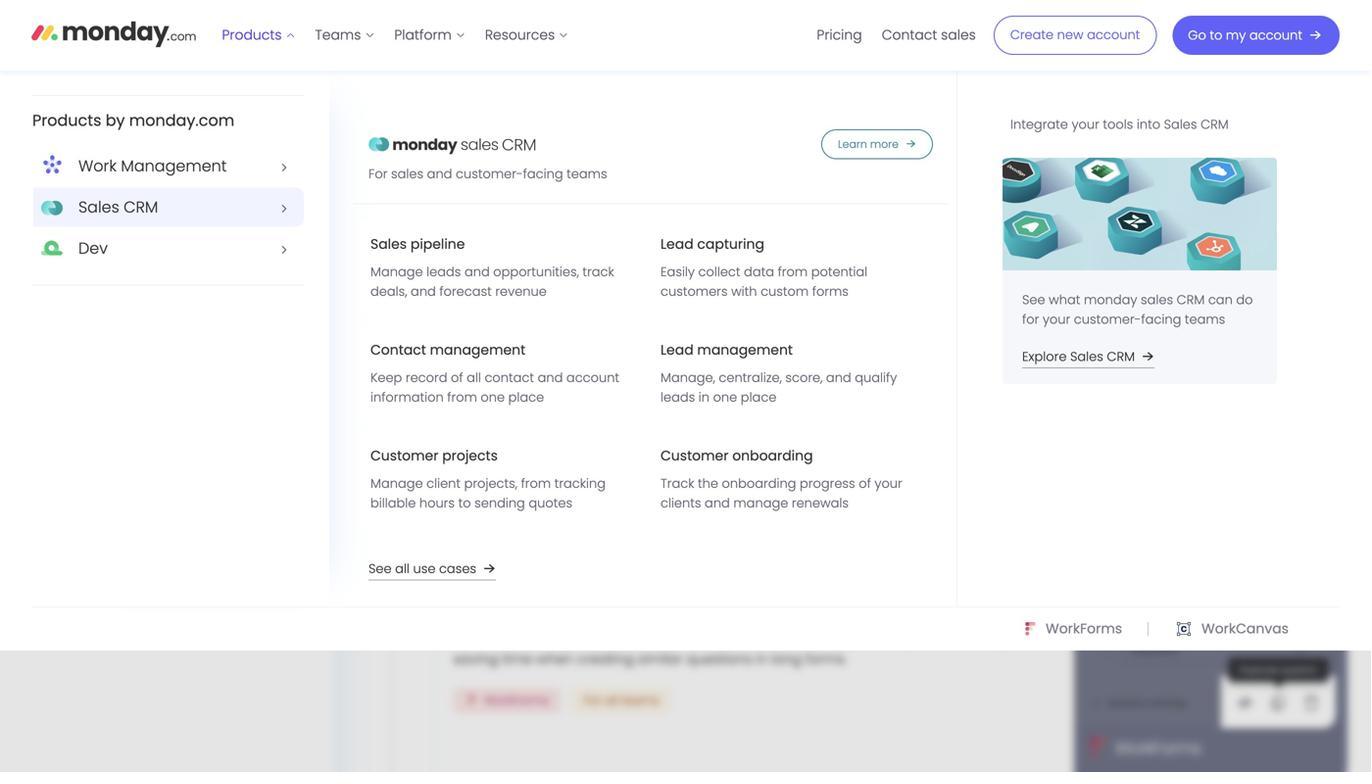 Task type: describe. For each thing, give the bounding box(es) containing it.
mdb multi board dashboards image
[[1075, 286, 1348, 523]]

go to my account button
[[1173, 16, 1341, 55]]

and inside lead management manage, centralize, score, and qualify leads in one place
[[827, 369, 852, 387]]

bigger desktop close monday crm logo image
[[369, 132, 536, 157]]

now inside improved dashboard performance with mondaydb your largest dashboards will now load in a matter of seconds and will run much smoother thanks to our new data engine mondaydb.
[[649, 376, 678, 395]]

from for capturing
[[778, 263, 808, 281]]

workforms image
[[465, 694, 481, 708]]

account inside contact management keep record of all contact and account information from one place
[[567, 369, 620, 387]]

Search text field
[[36, 140, 297, 179]]

all inside contact management keep record of all contact and account information from one place
[[467, 369, 481, 387]]

see all use cases
[[369, 561, 477, 578]]

customer projects manage client projects, from tracking billable hours to sending quotes
[[371, 447, 606, 512]]

release
[[530, 555, 580, 574]]

duplicate
[[832, 629, 896, 648]]

more for learn more
[[871, 137, 899, 152]]

filters
[[39, 218, 90, 243]]

in inside improved dashboard performance with mondaydb your largest dashboards will now load in a matter of seconds and will run much smoother thanks to our new data engine mondaydb.
[[716, 376, 728, 395]]

tracking
[[555, 475, 606, 493]]

forecast
[[440, 283, 492, 301]]

resources
[[485, 25, 555, 45]]

1 horizontal spatial questions
[[687, 650, 753, 669]]

centralize,
[[719, 369, 782, 387]]

workforms link
[[1024, 618, 1123, 641]]

manage for customer
[[371, 475, 423, 493]]

the inside 'duplicate questions on your workform with the new "duplicate" button, form creators can now duplicate questions easily, saving time when creating similar questions in long forms.'
[[487, 629, 509, 648]]

sales inside explore sales crm link
[[1071, 348, 1104, 366]]

gradual
[[471, 555, 526, 574]]

teams
[[315, 25, 361, 45]]

improved
[[453, 340, 550, 368]]

integrate your tools into sales crm
[[1011, 116, 1229, 133]]

improved dashboard performance with mondaydb your largest dashboards will now load in a matter of seconds and will run much smoother thanks to our new data engine mondaydb.
[[453, 340, 995, 416]]

1 horizontal spatial for all teams
[[584, 693, 659, 709]]

customer for customer onboarding
[[661, 447, 729, 466]]

lead for lead management
[[661, 341, 694, 360]]

form
[[673, 629, 705, 648]]

platform
[[395, 25, 452, 45]]

sales for for
[[391, 165, 424, 183]]

all down the creating
[[605, 693, 619, 709]]

hours
[[420, 495, 455, 512]]

learn more link
[[822, 129, 934, 159]]

for sales and customer-facing teams
[[369, 165, 608, 183]]

explore sales crm link
[[1023, 345, 1159, 369]]

0 vertical spatial questions
[[554, 593, 652, 621]]

sales pipeline manage leads and opportunities, track deals, and forecast revenue
[[371, 235, 615, 301]]

2 vertical spatial for
[[584, 693, 602, 709]]

duplicate questions on your workform with the new "duplicate" button, form creators can now duplicate questions easily, saving time when creating similar questions in long forms.
[[453, 593, 1011, 669]]

clients
[[661, 495, 702, 512]]

clear all
[[236, 221, 292, 241]]

workcanvas link
[[1175, 618, 1289, 641]]

place inside contact management keep record of all contact and account information from one place
[[509, 389, 544, 407]]

customer onboarding track the onboarding progress of your clients and manage renewals
[[661, 447, 903, 512]]

collect
[[699, 263, 741, 281]]

integrate
[[1011, 116, 1069, 133]]

crm down see what monday sales crm can do for your customer-facing teams
[[1108, 348, 1136, 366]]

management for lead management
[[698, 341, 793, 360]]

projects
[[442, 447, 498, 466]]

0 vertical spatial onboarding
[[733, 447, 813, 466]]

customer for customer projects
[[371, 447, 439, 466]]

can inside 'duplicate questions on your workform with the new "duplicate" button, form creators can now duplicate questions easily, saving time when creating similar questions in long forms.'
[[769, 629, 796, 648]]

custom
[[761, 283, 809, 301]]

monday.com
[[129, 109, 235, 131]]

1 vertical spatial for
[[465, 479, 483, 495]]

run
[[929, 376, 951, 395]]

to inside button
[[1210, 26, 1223, 44]]

your left tools
[[1072, 116, 1100, 133]]

your inside 'duplicate questions on your workform with the new "duplicate" button, form creators can now duplicate questions easily, saving time when creating similar questions in long forms.'
[[687, 593, 733, 621]]

our
[[589, 397, 612, 416]]

much
[[955, 376, 995, 395]]

lead for lead capturing
[[661, 235, 694, 254]]

1 vertical spatial onboarding
[[722, 475, 797, 493]]

to inside customer projects manage client projects, from tracking billable hours to sending quotes
[[459, 495, 471, 512]]

one inside lead management manage, centralize, score, and qualify leads in one place
[[713, 389, 738, 407]]

record
[[406, 369, 448, 387]]

explore
[[1023, 348, 1067, 366]]

gradual release
[[471, 555, 580, 574]]

button,
[[621, 629, 669, 648]]

with
[[453, 629, 483, 648]]

dev
[[78, 237, 108, 259]]

seconds
[[812, 376, 870, 395]]

manage
[[734, 495, 789, 512]]

2 horizontal spatial account
[[1250, 26, 1303, 44]]

all down the projects
[[486, 479, 499, 495]]

and inside contact management keep record of all contact and account information from one place
[[538, 369, 563, 387]]

cases
[[439, 561, 477, 578]]

qualify
[[855, 369, 898, 387]]

list containing products by monday.com
[[0, 0, 1372, 773]]

score,
[[786, 369, 823, 387]]

data inside "lead capturing easily collect data from potential customers with custom forms"
[[744, 263, 775, 281]]

new inside button
[[1058, 26, 1084, 44]]

forms
[[813, 283, 849, 301]]

december
[[436, 222, 509, 242]]

information
[[371, 389, 444, 407]]

opportunities,
[[494, 263, 579, 281]]

easily
[[661, 263, 695, 281]]

learn more button
[[822, 129, 934, 159]]

from for projects
[[521, 475, 551, 493]]

facing inside see what monday sales crm can do for your customer-facing teams
[[1142, 311, 1182, 328]]

&
[[520, 142, 537, 175]]

for
[[1023, 311, 1040, 328]]

pricing
[[817, 25, 863, 45]]

go
[[1189, 26, 1207, 44]]

capturing
[[698, 235, 765, 254]]

data inside improved dashboard performance with mondaydb your largest dashboards will now load in a matter of seconds and will run much smoother thanks to our new data engine mondaydb.
[[648, 397, 680, 416]]

clear
[[236, 221, 273, 241]]

see for see all use cases
[[369, 561, 392, 578]]

0 horizontal spatial for all teams
[[465, 479, 540, 495]]

projects,
[[464, 475, 518, 493]]

keep
[[371, 369, 402, 387]]

sending
[[475, 495, 525, 512]]

what
[[1049, 291, 1081, 309]]

into
[[1137, 116, 1161, 133]]

client
[[427, 475, 461, 493]]

similar
[[638, 650, 683, 669]]

updates
[[415, 142, 513, 175]]

mondaydb.
[[735, 397, 813, 416]]



Task type: vqa. For each thing, say whether or not it's contained in the screenshot.
Track
yes



Task type: locate. For each thing, give the bounding box(es) containing it.
lead inside lead management manage, centralize, score, and qualify leads in one place
[[661, 341, 694, 360]]

management
[[121, 155, 227, 177]]

questions down creators
[[687, 650, 753, 669]]

crm inside see what monday sales crm can do for your customer-facing teams
[[1177, 291, 1205, 309]]

easily,
[[970, 629, 1011, 648]]

all up the smoother
[[467, 369, 481, 387]]

customer up client
[[371, 447, 439, 466]]

contact right pricing
[[882, 25, 938, 45]]

1 horizontal spatial contact
[[882, 25, 938, 45]]

manage for sales
[[371, 263, 423, 281]]

1 vertical spatial data
[[648, 397, 680, 416]]

1 horizontal spatial the
[[698, 475, 719, 493]]

2 horizontal spatial questions
[[900, 629, 966, 648]]

customer inside customer onboarding track the onboarding progress of your clients and manage renewals
[[661, 447, 729, 466]]

lead
[[661, 235, 694, 254], [661, 341, 694, 360]]

pricing link
[[807, 20, 872, 51]]

0 horizontal spatial of
[[451, 369, 463, 387]]

track
[[661, 475, 695, 493]]

contact sales
[[882, 25, 977, 45]]

lead up "easily" on the top of the page
[[661, 235, 694, 254]]

to
[[1210, 26, 1223, 44], [572, 397, 586, 416], [459, 495, 471, 512]]

0 vertical spatial lead
[[661, 235, 694, 254]]

0 horizontal spatial from
[[447, 389, 477, 407]]

sales
[[942, 25, 977, 45], [391, 165, 424, 183], [1141, 291, 1174, 309]]

customer inside customer projects manage client projects, from tracking billable hours to sending quotes
[[371, 447, 439, 466]]

will left run
[[904, 376, 925, 395]]

crm left "do"
[[1177, 291, 1205, 309]]

see
[[1023, 291, 1046, 309], [369, 561, 392, 578]]

monday
[[1085, 291, 1138, 309]]

customer- down bigger desktop close monday crm logo
[[456, 165, 523, 183]]

and inside customer onboarding track the onboarding progress of your clients and manage renewals
[[705, 495, 730, 512]]

with inside improved dashboard performance with mondaydb your largest dashboards will now load in a matter of seconds and will run much smoother thanks to our new data engine mondaydb.
[[806, 340, 849, 368]]

for down bigger desktop close monday crm logo
[[369, 165, 388, 183]]

0 vertical spatial leads
[[427, 263, 461, 281]]

customer- inside see what monday sales crm can do for your customer-facing teams
[[1075, 311, 1142, 328]]

one inside contact management keep record of all contact and account information from one place
[[481, 389, 505, 407]]

to inside improved dashboard performance with mondaydb your largest dashboards will now load in a matter of seconds and will run much smoother thanks to our new data engine mondaydb.
[[572, 397, 586, 416]]

1 horizontal spatial account
[[1088, 26, 1141, 44]]

sales inside sales pipeline manage leads and opportunities, track deals, and forecast revenue
[[371, 235, 407, 254]]

0 horizontal spatial to
[[459, 495, 471, 512]]

2 horizontal spatial to
[[1210, 26, 1223, 44]]

from inside customer projects manage client projects, from tracking billable hours to sending quotes
[[521, 475, 551, 493]]

account right my
[[1250, 26, 1303, 44]]

1 horizontal spatial to
[[572, 397, 586, 416]]

more right learn
[[871, 137, 899, 152]]

smoother
[[453, 397, 519, 416]]

1 horizontal spatial more
[[871, 137, 899, 152]]

1 will from the left
[[625, 376, 645, 395]]

your
[[1072, 116, 1100, 133], [1043, 311, 1071, 328], [875, 475, 903, 493], [687, 593, 733, 621]]

0 vertical spatial sales
[[942, 25, 977, 45]]

crm image image
[[1003, 158, 1278, 271]]

learn
[[838, 137, 868, 152]]

sprout image
[[453, 557, 467, 570]]

contact sales button
[[872, 20, 986, 51]]

your
[[453, 376, 484, 395]]

leads down manage,
[[661, 389, 696, 407]]

the inside customer onboarding track the onboarding progress of your clients and manage renewals
[[698, 475, 719, 493]]

1 horizontal spatial place
[[741, 389, 777, 407]]

0 horizontal spatial one
[[481, 389, 505, 407]]

your down what
[[1043, 311, 1071, 328]]

for
[[369, 165, 388, 183], [465, 479, 483, 495], [584, 693, 602, 709]]

from
[[778, 263, 808, 281], [447, 389, 477, 407], [521, 475, 551, 493]]

and right score,
[[827, 369, 852, 387]]

saving
[[453, 650, 498, 669]]

data up custom
[[744, 263, 775, 281]]

lead up manage,
[[661, 341, 694, 360]]

1 vertical spatial contact
[[371, 341, 426, 360]]

one down contact
[[481, 389, 505, 407]]

1 horizontal spatial can
[[1209, 291, 1233, 309]]

the right track
[[698, 475, 719, 493]]

performance
[[670, 340, 801, 368]]

0 horizontal spatial in
[[699, 389, 710, 407]]

0 vertical spatial contact
[[882, 25, 938, 45]]

sales for contact
[[942, 25, 977, 45]]

1 vertical spatial products
[[32, 109, 101, 131]]

renewals
[[792, 495, 849, 512]]

0 horizontal spatial for
[[369, 165, 388, 183]]

the up time
[[487, 629, 509, 648]]

sales up deals,
[[371, 235, 407, 254]]

1 vertical spatial can
[[769, 629, 796, 648]]

1 one from the left
[[481, 389, 505, 407]]

2 manage from the top
[[371, 475, 423, 493]]

workcanvas
[[1202, 620, 1289, 639]]

workform
[[737, 593, 841, 621]]

1 vertical spatial facing
[[1142, 311, 1182, 328]]

teams link
[[305, 20, 385, 51]]

0 horizontal spatial management
[[430, 341, 526, 360]]

management up centralize, on the right of the page
[[698, 341, 793, 360]]

1 manage from the top
[[371, 263, 423, 281]]

in left long at the bottom right
[[757, 650, 768, 669]]

management
[[430, 341, 526, 360], [698, 341, 793, 360]]

management for contact management
[[430, 341, 526, 360]]

2 customer from the left
[[661, 447, 729, 466]]

products left "by"
[[32, 109, 101, 131]]

matter
[[745, 376, 791, 395]]

0 vertical spatial for
[[369, 165, 388, 183]]

1 horizontal spatial from
[[521, 475, 551, 493]]

of
[[451, 369, 463, 387], [795, 376, 808, 395], [859, 475, 872, 493]]

0 vertical spatial see
[[1023, 291, 1046, 309]]

sales inside see what monday sales crm can do for your customer-facing teams
[[1141, 291, 1174, 309]]

see inside see all use cases link
[[369, 561, 392, 578]]

do
[[1237, 291, 1254, 309]]

dashboards
[[538, 376, 621, 395]]

of inside customer onboarding track the onboarding progress of your clients and manage renewals
[[859, 475, 872, 493]]

sales right monday
[[1141, 291, 1174, 309]]

workforms down time
[[485, 693, 549, 709]]

of right progress
[[859, 475, 872, 493]]

1 horizontal spatial one
[[713, 389, 738, 407]]

0 horizontal spatial the
[[487, 629, 509, 648]]

0 vertical spatial the
[[698, 475, 719, 493]]

mondaydb
[[853, 340, 965, 368]]

0 vertical spatial data
[[744, 263, 775, 281]]

sales left create
[[942, 25, 977, 45]]

questions left easily,
[[900, 629, 966, 648]]

1 vertical spatial now
[[799, 629, 828, 648]]

2 lead from the top
[[661, 341, 694, 360]]

contact inside contact management keep record of all contact and account information from one place
[[371, 341, 426, 360]]

1 horizontal spatial workforms
[[1046, 620, 1123, 639]]

progress
[[800, 475, 856, 493]]

in left the a at the right of page
[[716, 376, 728, 395]]

1 horizontal spatial will
[[904, 376, 925, 395]]

and up forecast at the left of page
[[465, 263, 490, 281]]

all left use
[[395, 561, 410, 578]]

dashboard
[[555, 340, 666, 368]]

management inside lead management manage, centralize, score, and qualify leads in one place
[[698, 341, 793, 360]]

for down the creating
[[584, 693, 602, 709]]

1 management from the left
[[430, 341, 526, 360]]

customer- down monday
[[1075, 311, 1142, 328]]

0 vertical spatial to
[[1210, 26, 1223, 44]]

0 horizontal spatial products
[[32, 109, 101, 131]]

leads
[[427, 263, 461, 281], [661, 389, 696, 407]]

your right progress
[[875, 475, 903, 493]]

to right go
[[1210, 26, 1223, 44]]

customer up track
[[661, 447, 729, 466]]

1 vertical spatial with
[[806, 340, 849, 368]]

more inside button
[[871, 137, 899, 152]]

forms.
[[806, 650, 848, 669]]

in inside lead management manage, centralize, score, and qualify leads in one place
[[699, 389, 710, 407]]

leads down pipeline
[[427, 263, 461, 281]]

resources link
[[475, 20, 579, 51]]

long
[[772, 650, 802, 669]]

0 vertical spatial with
[[732, 283, 758, 301]]

see for see what monday sales crm can do for your customer-facing teams
[[1023, 291, 1046, 309]]

load
[[682, 376, 712, 395]]

1 vertical spatial manage
[[371, 475, 423, 493]]

leads inside sales pipeline manage leads and opportunities, track deals, and forecast revenue
[[427, 263, 461, 281]]

1 place from the left
[[509, 389, 544, 407]]

with down collect
[[732, 283, 758, 301]]

and down bigger desktop close monday crm logo
[[427, 165, 453, 183]]

sales right into
[[1165, 116, 1198, 133]]

crm right into
[[1201, 116, 1229, 133]]

0 vertical spatial facing
[[523, 165, 563, 183]]

place down centralize, on the right of the page
[[741, 389, 777, 407]]

0 horizontal spatial facing
[[523, 165, 563, 183]]

1 list from the left
[[0, 0, 1372, 773]]

account down dashboard
[[567, 369, 620, 387]]

0 horizontal spatial more
[[492, 438, 529, 457]]

can up long at the bottom right
[[769, 629, 796, 648]]

2 will from the left
[[904, 376, 925, 395]]

questions up "duplicate"
[[554, 593, 652, 621]]

1 vertical spatial questions
[[900, 629, 966, 648]]

use
[[413, 561, 436, 578]]

0 horizontal spatial now
[[649, 376, 678, 395]]

1 vertical spatial see
[[369, 561, 392, 578]]

work management
[[78, 155, 227, 177]]

in inside 'duplicate questions on your workform with the new "duplicate" button, form creators can now duplicate questions easily, saving time when creating similar questions in long forms.'
[[757, 650, 768, 669]]

one right "load"
[[713, 389, 738, 407]]

billable
[[371, 495, 416, 512]]

from inside "lead capturing easily collect data from potential customers with custom forms"
[[778, 263, 808, 281]]

1 horizontal spatial in
[[716, 376, 728, 395]]

to right hours
[[459, 495, 471, 512]]

products for products
[[222, 25, 282, 45]]

in down manage,
[[699, 389, 710, 407]]

more
[[871, 137, 899, 152], [492, 438, 529, 457]]

1 lead from the top
[[661, 235, 694, 254]]

all
[[277, 221, 292, 241], [467, 369, 481, 387], [486, 479, 499, 495], [395, 561, 410, 578], [605, 693, 619, 709]]

of inside improved dashboard performance with mondaydb your largest dashboards will now load in a matter of seconds and will run much smoother thanks to our new data engine mondaydb.
[[795, 376, 808, 395]]

my
[[1227, 26, 1247, 44]]

sales inside button
[[942, 25, 977, 45]]

contact up the keep
[[371, 341, 426, 360]]

and down mondaydb
[[873, 376, 901, 395]]

teams inside see what monday sales crm can do for your customer-facing teams
[[1185, 311, 1226, 328]]

sales down work
[[78, 196, 119, 218]]

account right create
[[1088, 26, 1141, 44]]

for all teams down the creating
[[584, 693, 659, 709]]

2 place from the left
[[741, 389, 777, 407]]

track
[[583, 263, 615, 281]]

tools
[[1104, 116, 1134, 133]]

and inside improved dashboard performance with mondaydb your largest dashboards will now load in a matter of seconds and will run much smoother thanks to our new data engine mondaydb.
[[873, 376, 901, 395]]

place down contact
[[509, 389, 544, 407]]

see up the for
[[1023, 291, 1046, 309]]

2 horizontal spatial sales
[[1141, 291, 1174, 309]]

with up score,
[[806, 340, 849, 368]]

0 horizontal spatial will
[[625, 376, 645, 395]]

2 horizontal spatial for
[[584, 693, 602, 709]]

0 vertical spatial customer-
[[456, 165, 523, 183]]

for inside main submenu element
[[369, 165, 388, 183]]

manage up deals,
[[371, 263, 423, 281]]

lead inside "lead capturing easily collect data from potential customers with custom forms"
[[661, 235, 694, 254]]

new up time
[[513, 629, 541, 648]]

of inside contact management keep record of all contact and account information from one place
[[451, 369, 463, 387]]

one
[[481, 389, 505, 407], [713, 389, 738, 407]]

contact management keep record of all contact and account information from one place
[[371, 341, 620, 407]]

pipeline
[[411, 235, 465, 254]]

contact
[[485, 369, 534, 387]]

facing right updates
[[523, 165, 563, 183]]

1 vertical spatial for all teams
[[584, 693, 659, 709]]

workforms
[[1046, 620, 1123, 639], [485, 693, 549, 709]]

deals,
[[371, 283, 407, 301]]

of right record
[[451, 369, 463, 387]]

2 horizontal spatial in
[[757, 650, 768, 669]]

manage inside customer projects manage client projects, from tracking billable hours to sending quotes
[[371, 475, 423, 493]]

contact
[[882, 25, 938, 45], [371, 341, 426, 360]]

crm down work management at the top left
[[124, 196, 158, 218]]

contact for contact sales
[[882, 25, 938, 45]]

and right clients on the bottom of page
[[705, 495, 730, 512]]

products for products by monday.com
[[32, 109, 101, 131]]

1 horizontal spatial of
[[795, 376, 808, 395]]

0 horizontal spatial with
[[732, 283, 758, 301]]

1 horizontal spatial data
[[744, 263, 775, 281]]

products by monday.com
[[32, 109, 235, 131]]

by
[[106, 109, 125, 131]]

of right "matter"
[[795, 376, 808, 395]]

1 horizontal spatial customer
[[661, 447, 729, 466]]

0 vertical spatial new
[[1058, 26, 1084, 44]]

2 vertical spatial to
[[459, 495, 471, 512]]

0 vertical spatial now
[[649, 376, 678, 395]]

sales down bigger desktop close monday crm logo
[[391, 165, 424, 183]]

from up the quotes
[[521, 475, 551, 493]]

2 vertical spatial questions
[[687, 650, 753, 669]]

0 vertical spatial workforms
[[1046, 620, 1123, 639]]

manage inside sales pipeline manage leads and opportunities, track deals, and forecast revenue
[[371, 263, 423, 281]]

new inside 'duplicate questions on your workform with the new "duplicate" button, form creators can now duplicate questions easily, saving time when creating similar questions in long forms.'
[[513, 629, 541, 648]]

2 vertical spatial from
[[521, 475, 551, 493]]

customers
[[661, 283, 728, 301]]

1 vertical spatial from
[[447, 389, 477, 407]]

2 one from the left
[[713, 389, 738, 407]]

now left "load"
[[649, 376, 678, 395]]

leads inside lead management manage, centralize, score, and qualify leads in one place
[[661, 389, 696, 407]]

products link
[[212, 20, 305, 51]]

0 horizontal spatial see
[[369, 561, 392, 578]]

from inside contact management keep record of all contact and account information from one place
[[447, 389, 477, 407]]

customer-
[[456, 165, 523, 183], [1075, 311, 1142, 328]]

create new account
[[1011, 26, 1141, 44]]

1 horizontal spatial customer-
[[1075, 311, 1142, 328]]

customer
[[371, 447, 439, 466], [661, 447, 729, 466]]

new right our
[[616, 397, 644, 416]]

0 horizontal spatial account
[[567, 369, 620, 387]]

all
[[382, 142, 408, 175]]

1 vertical spatial new
[[616, 397, 644, 416]]

from up custom
[[778, 263, 808, 281]]

1 horizontal spatial facing
[[1142, 311, 1182, 328]]

read
[[453, 438, 489, 457]]

engine
[[684, 397, 731, 416]]

management inside contact management keep record of all contact and account information from one place
[[430, 341, 526, 360]]

creators
[[709, 629, 765, 648]]

1 horizontal spatial see
[[1023, 291, 1046, 309]]

go to my account
[[1189, 26, 1303, 44]]

1 vertical spatial to
[[572, 397, 586, 416]]

2 horizontal spatial of
[[859, 475, 872, 493]]

and right deals,
[[411, 283, 436, 301]]

read more
[[453, 438, 529, 457]]

teams
[[567, 165, 608, 183], [1185, 311, 1226, 328], [503, 479, 540, 495], [622, 693, 659, 709]]

list containing pricing
[[807, 0, 986, 71]]

will down dashboard
[[625, 376, 645, 395]]

place inside lead management manage, centralize, score, and qualify leads in one place
[[741, 389, 777, 407]]

new right create
[[1058, 26, 1084, 44]]

more for read more
[[492, 438, 529, 457]]

management up your
[[430, 341, 526, 360]]

manage up billable
[[371, 475, 423, 493]]

with inside "lead capturing easily collect data from potential customers with custom forms"
[[732, 283, 758, 301]]

see what monday sales crm can do for your customer-facing teams
[[1023, 291, 1254, 328]]

can left "do"
[[1209, 291, 1233, 309]]

list inside main element
[[807, 0, 986, 71]]

questions
[[554, 593, 652, 621], [900, 629, 966, 648], [687, 650, 753, 669]]

0 vertical spatial manage
[[371, 263, 423, 281]]

manage,
[[661, 369, 716, 387]]

1 horizontal spatial new
[[616, 397, 644, 416]]

1 customer from the left
[[371, 447, 439, 466]]

contact inside button
[[882, 25, 938, 45]]

1 horizontal spatial now
[[799, 629, 828, 648]]

1 horizontal spatial with
[[806, 340, 849, 368]]

lead management manage, centralize, score, and qualify leads in one place
[[661, 341, 898, 407]]

see inside see what monday sales crm can do for your customer-facing teams
[[1023, 291, 1046, 309]]

for all teams down read more link
[[465, 479, 540, 495]]

on
[[657, 593, 683, 621]]

0 horizontal spatial leads
[[427, 263, 461, 281]]

main element
[[0, 0, 1372, 773]]

1 vertical spatial leads
[[661, 389, 696, 407]]

can inside see what monday sales crm can do for your customer-facing teams
[[1209, 291, 1233, 309]]

clear all button
[[236, 221, 292, 241]]

crm
[[1201, 116, 1229, 133], [124, 196, 158, 218], [1177, 291, 1205, 309], [1108, 348, 1136, 366]]

0 horizontal spatial questions
[[554, 593, 652, 621]]

workforms new duplicate question feature image
[[1075, 539, 1348, 773]]

your up form
[[687, 593, 733, 621]]

2 management from the left
[[698, 341, 793, 360]]

your inside customer onboarding track the onboarding progress of your clients and manage renewals
[[875, 475, 903, 493]]

workforms inside the workforms link
[[1046, 620, 1123, 639]]

all updates & releases
[[382, 142, 646, 175]]

0 horizontal spatial can
[[769, 629, 796, 648]]

0 horizontal spatial data
[[648, 397, 680, 416]]

and up thanks
[[538, 369, 563, 387]]

2 list from the left
[[807, 0, 986, 71]]

now inside 'duplicate questions on your workform with the new "duplicate" button, form creators can now duplicate questions easily, saving time when creating similar questions in long forms.'
[[799, 629, 828, 648]]

0 horizontal spatial place
[[509, 389, 544, 407]]

workforms right easily,
[[1046, 620, 1123, 639]]

all right clear
[[277, 221, 292, 241]]

2 horizontal spatial from
[[778, 263, 808, 281]]

quotes
[[529, 495, 573, 512]]

contact for contact management keep record of all contact and account information from one place
[[371, 341, 426, 360]]

facing up explore sales crm link
[[1142, 311, 1182, 328]]

to down dashboards
[[572, 397, 586, 416]]

products left teams
[[222, 25, 282, 45]]

1 horizontal spatial products
[[222, 25, 282, 45]]

monday.com logo image
[[31, 13, 197, 54]]

manage
[[371, 263, 423, 281], [371, 475, 423, 493]]

0 vertical spatial products
[[222, 25, 282, 45]]

0 vertical spatial more
[[871, 137, 899, 152]]

data down manage,
[[648, 397, 680, 416]]

0 horizontal spatial sales
[[391, 165, 424, 183]]

from down record
[[447, 389, 477, 407]]

2 vertical spatial new
[[513, 629, 541, 648]]

1 vertical spatial workforms
[[485, 693, 549, 709]]

potential
[[812, 263, 868, 281]]

0 horizontal spatial new
[[513, 629, 541, 648]]

create new account button
[[994, 16, 1157, 55]]

sales right the explore
[[1071, 348, 1104, 366]]

lead capturing easily collect data from potential customers with custom forms
[[661, 235, 868, 301]]

see left use
[[369, 561, 392, 578]]

products inside main submenu element
[[32, 109, 101, 131]]

main submenu element
[[0, 71, 1372, 651]]

now up forms.
[[799, 629, 828, 648]]

for right client
[[465, 479, 483, 495]]

more right read
[[492, 438, 529, 457]]

list
[[0, 0, 1372, 773], [807, 0, 986, 71]]

0 horizontal spatial workforms
[[485, 693, 549, 709]]

your inside see what monday sales crm can do for your customer-facing teams
[[1043, 311, 1071, 328]]

new inside improved dashboard performance with mondaydb your largest dashboards will now load in a matter of seconds and will run much smoother thanks to our new data engine mondaydb.
[[616, 397, 644, 416]]

0 vertical spatial can
[[1209, 291, 1233, 309]]



